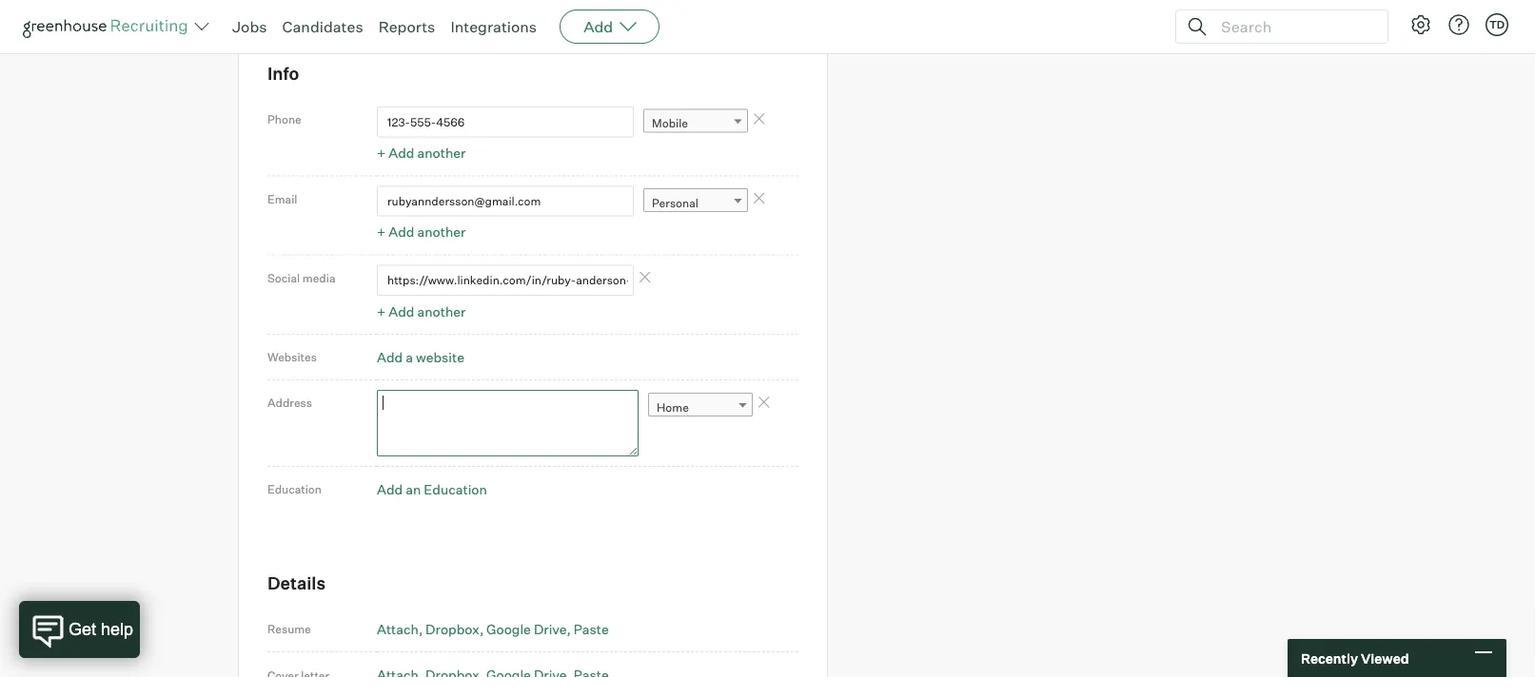 Task type: describe. For each thing, give the bounding box(es) containing it.
Search text field
[[1217, 13, 1371, 40]]

home
[[657, 400, 689, 415]]

0 horizontal spatial education
[[268, 483, 322, 497]]

paste link
[[574, 621, 609, 638]]

recently
[[1302, 651, 1359, 667]]

mobile link
[[644, 109, 748, 137]]

mobile
[[652, 116, 688, 131]]

viewed
[[1362, 651, 1410, 667]]

address
[[268, 396, 312, 410]]

an
[[406, 481, 421, 498]]

td
[[1490, 18, 1506, 31]]

configure image
[[1410, 13, 1433, 36]]

candidates
[[282, 17, 363, 36]]

another for email
[[418, 224, 466, 241]]

another for phone
[[418, 145, 466, 161]]

attach link
[[377, 621, 423, 638]]

paste
[[574, 621, 609, 638]]

google drive link
[[487, 621, 571, 638]]

resume
[[268, 623, 311, 637]]

social
[[268, 271, 300, 285]]

+ add another link for phone
[[377, 145, 466, 161]]

media
[[303, 271, 336, 285]]

+ for phone
[[377, 145, 386, 161]]

candidates link
[[282, 17, 363, 36]]

recently viewed
[[1302, 651, 1410, 667]]

add a website link
[[377, 349, 465, 366]]

websites
[[268, 350, 317, 365]]

td button
[[1483, 10, 1513, 40]]

add a website
[[377, 349, 465, 366]]

dropbox
[[426, 621, 480, 638]]

td button
[[1486, 13, 1509, 36]]

reports link
[[379, 17, 436, 36]]

attach
[[377, 621, 419, 638]]

dropbox link
[[426, 621, 484, 638]]

google
[[487, 621, 531, 638]]



Task type: locate. For each thing, give the bounding box(es) containing it.
+ for social media
[[377, 303, 386, 320]]

None text field
[[377, 186, 634, 217], [377, 265, 634, 296], [377, 390, 639, 457], [377, 186, 634, 217], [377, 265, 634, 296], [377, 390, 639, 457]]

3 + from the top
[[377, 303, 386, 320]]

1 vertical spatial + add another
[[377, 224, 466, 241]]

greenhouse recruiting image
[[23, 15, 194, 38]]

2 vertical spatial + add another link
[[377, 303, 466, 320]]

personal link
[[644, 189, 748, 216]]

drive
[[534, 621, 567, 638]]

add button
[[560, 10, 660, 44]]

+ add another link for email
[[377, 224, 466, 241]]

website
[[416, 349, 465, 366]]

+ add another for phone
[[377, 145, 466, 161]]

education right "an" at the left bottom of the page
[[424, 481, 487, 498]]

+ add another
[[377, 145, 466, 161], [377, 224, 466, 241], [377, 303, 466, 320]]

1 vertical spatial another
[[418, 224, 466, 241]]

another for social media
[[418, 303, 466, 320]]

1 horizontal spatial education
[[424, 481, 487, 498]]

2 + from the top
[[377, 224, 386, 241]]

3 + add another link from the top
[[377, 303, 466, 320]]

1 another from the top
[[418, 145, 466, 161]]

add
[[584, 17, 613, 36], [389, 145, 415, 161], [389, 224, 415, 241], [389, 303, 415, 320], [377, 349, 403, 366], [377, 481, 403, 498]]

1 + add another from the top
[[377, 145, 466, 161]]

1 vertical spatial + add another link
[[377, 224, 466, 241]]

2 vertical spatial + add another
[[377, 303, 466, 320]]

attach dropbox google drive paste
[[377, 621, 609, 638]]

education down address
[[268, 483, 322, 497]]

0 vertical spatial + add another
[[377, 145, 466, 161]]

2 vertical spatial another
[[418, 303, 466, 320]]

None text field
[[377, 107, 634, 137]]

reports
[[379, 17, 436, 36]]

integrations link
[[451, 17, 537, 36]]

add an education
[[377, 481, 487, 498]]

social media
[[268, 271, 336, 285]]

add an education link
[[377, 481, 487, 498]]

2 + add another from the top
[[377, 224, 466, 241]]

education
[[424, 481, 487, 498], [268, 483, 322, 497]]

2 vertical spatial +
[[377, 303, 386, 320]]

info
[[268, 63, 299, 84]]

+ add another for social media
[[377, 303, 466, 320]]

0 vertical spatial +
[[377, 145, 386, 161]]

2 another from the top
[[418, 224, 466, 241]]

integrations
[[451, 17, 537, 36]]

0 vertical spatial + add another link
[[377, 145, 466, 161]]

another
[[418, 145, 466, 161], [418, 224, 466, 241], [418, 303, 466, 320]]

phone
[[268, 112, 302, 127]]

1 + from the top
[[377, 145, 386, 161]]

+ add another link
[[377, 145, 466, 161], [377, 224, 466, 241], [377, 303, 466, 320]]

a
[[406, 349, 413, 366]]

jobs
[[232, 17, 267, 36]]

0 vertical spatial another
[[418, 145, 466, 161]]

jobs link
[[232, 17, 267, 36]]

details
[[268, 573, 326, 594]]

2 + add another link from the top
[[377, 224, 466, 241]]

1 + add another link from the top
[[377, 145, 466, 161]]

+ add another link for social media
[[377, 303, 466, 320]]

1 vertical spatial +
[[377, 224, 386, 241]]

personal
[[652, 196, 699, 210]]

email
[[268, 192, 298, 206]]

+ add another for email
[[377, 224, 466, 241]]

add inside popup button
[[584, 17, 613, 36]]

+
[[377, 145, 386, 161], [377, 224, 386, 241], [377, 303, 386, 320]]

home link
[[648, 393, 753, 421]]

+ for email
[[377, 224, 386, 241]]

3 another from the top
[[418, 303, 466, 320]]

3 + add another from the top
[[377, 303, 466, 320]]



Task type: vqa. For each thing, say whether or not it's contained in the screenshot.
Language preference
no



